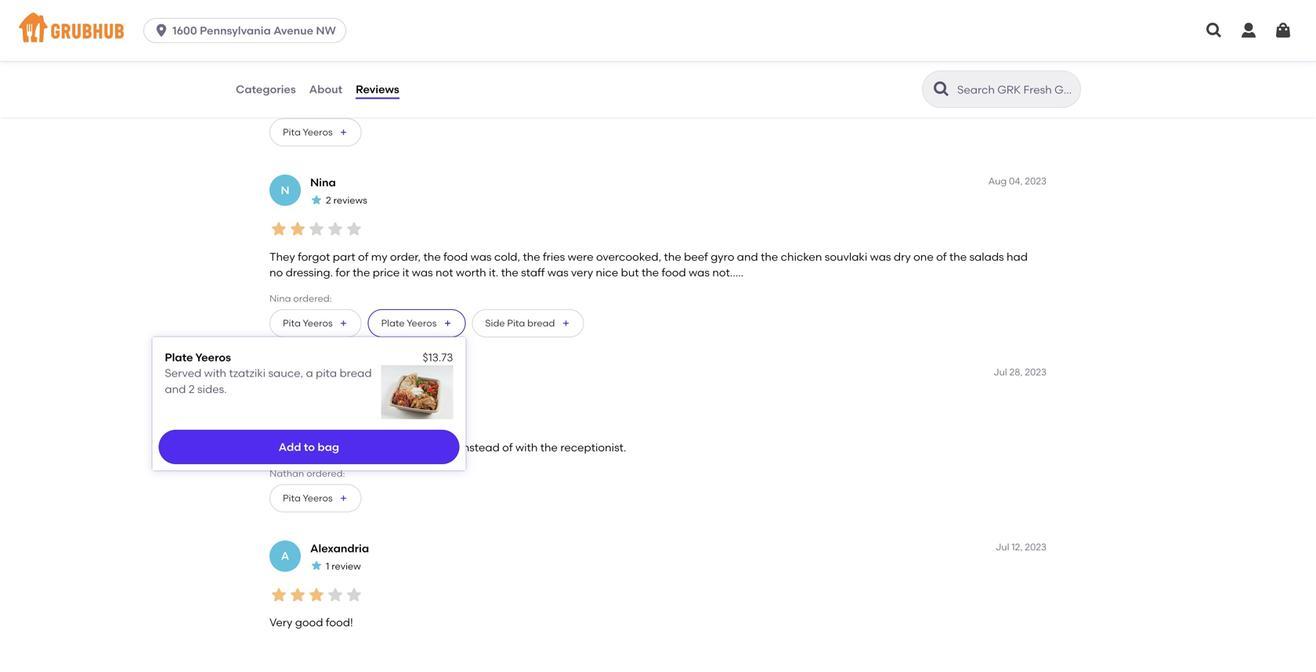 Task type: describe. For each thing, give the bounding box(es) containing it.
the down cold,
[[501, 266, 519, 280]]

pita
[[316, 367, 337, 380]]

categories
[[236, 83, 296, 96]]

dry
[[894, 250, 911, 264]]

was up the worth
[[471, 250, 492, 264]]

add
[[279, 441, 301, 454]]

tooltip containing plate yeeros
[[152, 328, 466, 471]]

pita for "plus icon" under nathan ordered:
[[283, 493, 301, 504]]

but
[[621, 266, 639, 280]]

ordered: for the
[[306, 468, 345, 480]]

plus icon image down about button
[[339, 128, 348, 137]]

2 inside served with tzatziki sauce, a pita bread and 2 sides.
[[189, 383, 195, 396]]

main navigation navigation
[[0, 0, 1316, 61]]

3 svg image from the left
[[1274, 21, 1293, 40]]

in
[[340, 441, 349, 455]]

search icon image
[[932, 80, 951, 99]]

cold,
[[494, 250, 520, 264]]

2 horizontal spatial of
[[936, 250, 947, 264]]

side
[[485, 318, 505, 329]]

pita yeeros button for food
[[270, 484, 362, 513]]

0 vertical spatial and
[[360, 75, 381, 88]]

food down the beef
[[662, 266, 686, 280]]

instead
[[460, 441, 500, 455]]

the right left
[[293, 441, 310, 455]]

28,
[[1010, 367, 1023, 378]]

pennsylvania
[[200, 24, 271, 37]]

food left in
[[313, 441, 337, 455]]

pita yeeros button for is
[[270, 118, 362, 147]]

very
[[270, 616, 293, 630]]

aug
[[989, 176, 1007, 187]]

plate yeeros inside tooltip
[[165, 351, 231, 364]]

the left salads
[[950, 250, 967, 264]]

1 vertical spatial plate
[[165, 351, 193, 364]]

on
[[404, 441, 417, 455]]

1 svg image from the left
[[1205, 21, 1224, 40]]

left
[[270, 441, 290, 455]]

nina for nina
[[310, 176, 336, 189]]

left the food in the lobby on a table instead of with the receptionist.
[[270, 441, 626, 455]]

pita for "plus icon" underneath about button
[[283, 127, 301, 138]]

not.....
[[713, 266, 744, 280]]

the left the "chicken"
[[761, 250, 778, 264]]

had
[[1007, 250, 1028, 264]]

review
[[332, 561, 361, 572]]

the
[[270, 75, 289, 88]]

2023 for overcooked,
[[1025, 176, 1047, 187]]

reviews
[[333, 195, 367, 206]]

gyro
[[711, 250, 735, 264]]

1600
[[172, 24, 197, 37]]

a inside served with tzatziki sauce, a pita bread and 2 sides.
[[306, 367, 313, 380]]

plus icon image inside side pita bread button
[[561, 319, 571, 328]]

reviews
[[356, 83, 399, 96]]

the left the beef
[[664, 250, 682, 264]]

jul 28, 2023
[[994, 367, 1047, 378]]

svg image
[[154, 23, 169, 38]]

fries
[[543, 250, 565, 264]]

food!
[[326, 616, 353, 630]]

alexandria
[[310, 542, 369, 555]]

very
[[571, 266, 593, 280]]

price
[[373, 266, 400, 280]]

no
[[270, 266, 283, 280]]

12,
[[1012, 542, 1023, 553]]

1 horizontal spatial of
[[502, 441, 513, 455]]

side pita bread
[[485, 318, 555, 329]]

sides.
[[197, 383, 227, 396]]

bread inside side pita bread button
[[527, 318, 555, 329]]

yeeros for "plus icon" under nathan ordered:
[[303, 493, 333, 504]]

pita yeeros for b
[[283, 127, 333, 138]]

was down the beef
[[689, 266, 710, 280]]

Search GRK Fresh Greek search field
[[956, 82, 1076, 97]]

it.
[[489, 266, 499, 280]]

plus icon image down for
[[339, 319, 348, 328]]

worth
[[456, 266, 486, 280]]

add to bag
[[279, 441, 339, 454]]

add to bag button
[[159, 430, 459, 465]]

dressing.
[[286, 266, 333, 280]]

salads
[[970, 250, 1004, 264]]

pita inside button
[[507, 318, 525, 329]]

and inside served with tzatziki sauce, a pita bread and 2 sides.
[[165, 383, 186, 396]]

04,
[[1009, 176, 1023, 187]]

1 review
[[326, 561, 361, 572]]

was down "fries"
[[548, 266, 569, 280]]

about button
[[308, 61, 343, 118]]

3 2023 from the top
[[1025, 542, 1047, 553]]

nice
[[596, 266, 618, 280]]

reviewer for and
[[345, 20, 383, 31]]

advertised
[[399, 75, 456, 88]]

beef
[[684, 250, 708, 264]]

plate yeeros inside button
[[381, 318, 437, 329]]

nathan ordered:
[[270, 468, 345, 480]]

1 vertical spatial a
[[420, 441, 427, 455]]

they forgot part of my order,  the food was cold, the fries were overcooked, the beef gyro and the chicken souvlaki was dry one of the salads had no dressing.  for the price it was not worth it.  the staff was very nice but the food was not.....
[[270, 250, 1028, 280]]

they
[[270, 250, 295, 264]]

2 svg image from the left
[[1240, 21, 1258, 40]]

one
[[914, 250, 934, 264]]

side pita bread button
[[472, 309, 584, 338]]

to
[[304, 441, 315, 454]]

top for b
[[326, 20, 343, 31]]

were
[[568, 250, 594, 264]]

the right in
[[352, 441, 369, 455]]

nw
[[316, 24, 336, 37]]

b
[[282, 9, 289, 22]]

food left "is"
[[292, 75, 316, 88]]

plus icon image inside plate yeeros button
[[443, 319, 452, 328]]

about
[[309, 83, 342, 96]]

a
[[281, 550, 289, 563]]

reviews button
[[355, 61, 400, 118]]



Task type: vqa. For each thing, say whether or not it's contained in the screenshot.
Delivery
no



Task type: locate. For each thing, give the bounding box(es) containing it.
0 horizontal spatial with
[[204, 367, 226, 380]]

and down served
[[165, 383, 186, 396]]

top reviewer for and
[[326, 20, 383, 31]]

0 vertical spatial pita yeeros button
[[270, 118, 362, 147]]

with
[[204, 367, 226, 380], [516, 441, 538, 455]]

svg image
[[1205, 21, 1224, 40], [1240, 21, 1258, 40], [1274, 21, 1293, 40]]

1 vertical spatial jul
[[996, 542, 1010, 553]]

0 horizontal spatial of
[[358, 250, 369, 264]]

2 pita yeeros from the top
[[283, 318, 333, 329]]

1 vertical spatial good
[[295, 616, 323, 630]]

2 n from the top
[[281, 375, 290, 388]]

0 vertical spatial 2023
[[1025, 176, 1047, 187]]

top right trophy icon
[[326, 20, 343, 31]]

not
[[436, 266, 453, 280]]

the left receptionist.
[[540, 441, 558, 455]]

0 vertical spatial pita yeeros
[[283, 127, 333, 138]]

1 top from the top
[[326, 20, 343, 31]]

2 pita yeeros button from the top
[[270, 309, 362, 338]]

1 horizontal spatial and
[[360, 75, 381, 88]]

0 vertical spatial reviewer
[[345, 20, 383, 31]]

good
[[330, 75, 358, 88], [295, 616, 323, 630]]

jul
[[994, 367, 1007, 378], [996, 542, 1010, 553]]

yeeros up $13.73
[[407, 318, 437, 329]]

1 vertical spatial pita yeeros button
[[270, 309, 362, 338]]

0 horizontal spatial svg image
[[1205, 21, 1224, 40]]

plus icon image up $13.73
[[443, 319, 452, 328]]

0 vertical spatial with
[[204, 367, 226, 380]]

as
[[384, 75, 396, 88]]

for
[[336, 266, 350, 280]]

1 vertical spatial nina
[[270, 293, 291, 304]]

2 horizontal spatial and
[[737, 250, 758, 264]]

1 vertical spatial nathan
[[270, 468, 304, 480]]

1 2023 from the top
[[1025, 176, 1047, 187]]

pita for "plus icon" underneath for
[[283, 318, 301, 329]]

ordered: down the dressing. at top left
[[293, 293, 332, 304]]

1 horizontal spatial bread
[[527, 318, 555, 329]]

0 horizontal spatial nina
[[270, 293, 291, 304]]

1600 pennsylvania avenue nw
[[172, 24, 336, 37]]

1 horizontal spatial nina
[[310, 176, 336, 189]]

n for nathan
[[281, 375, 290, 388]]

good right very
[[295, 616, 323, 630]]

jul for left the food in the lobby on a table instead of with the receptionist.
[[994, 367, 1007, 378]]

0 horizontal spatial plate
[[165, 351, 193, 364]]

top reviewer for the
[[326, 386, 383, 397]]

plate yeeros up $13.73
[[381, 318, 437, 329]]

0 vertical spatial jul
[[994, 367, 1007, 378]]

yeeros down about button
[[303, 127, 333, 138]]

served
[[165, 367, 202, 380]]

food
[[292, 75, 316, 88], [444, 250, 468, 264], [662, 266, 686, 280], [313, 441, 337, 455]]

the right but in the top left of the page
[[642, 266, 659, 280]]

top down pita
[[326, 386, 343, 397]]

2023 right the 28,
[[1025, 367, 1047, 378]]

2 top from the top
[[326, 386, 343, 397]]

a right on
[[420, 441, 427, 455]]

n for nina
[[281, 184, 290, 197]]

0 vertical spatial top reviewer
[[326, 20, 383, 31]]

of right instead
[[502, 441, 513, 455]]

0 horizontal spatial bread
[[340, 367, 372, 380]]

2 vertical spatial pita yeeros button
[[270, 484, 362, 513]]

1 reviewer from the top
[[345, 20, 383, 31]]

nathan for nathan
[[310, 367, 351, 380]]

food up not
[[444, 250, 468, 264]]

plate yeeros up served
[[165, 351, 231, 364]]

ordered: down bag
[[306, 468, 345, 480]]

1 vertical spatial top
[[326, 386, 343, 397]]

1 horizontal spatial a
[[420, 441, 427, 455]]

1 vertical spatial with
[[516, 441, 538, 455]]

0 horizontal spatial a
[[306, 367, 313, 380]]

nathan for nathan ordered:
[[270, 468, 304, 480]]

1 vertical spatial and
[[737, 250, 758, 264]]

1 vertical spatial 2023
[[1025, 367, 1047, 378]]

nina down no
[[270, 293, 291, 304]]

1 vertical spatial n
[[281, 375, 290, 388]]

pita yeeros button down nina ordered:
[[270, 309, 362, 338]]

plate down price
[[381, 318, 405, 329]]

plate yeeros button
[[368, 309, 466, 338]]

yeeros for "plus icon" within plate yeeros button
[[407, 318, 437, 329]]

sauce,
[[268, 367, 303, 380]]

pita
[[283, 127, 301, 138], [283, 318, 301, 329], [507, 318, 525, 329], [283, 493, 301, 504]]

categories button
[[235, 61, 297, 118]]

table
[[430, 441, 458, 455]]

plus icon image
[[339, 128, 348, 137], [339, 319, 348, 328], [443, 319, 452, 328], [561, 319, 571, 328], [339, 494, 348, 503]]

it
[[402, 266, 409, 280]]

3 pita yeeros from the top
[[283, 493, 333, 504]]

yeeros up sides.
[[195, 351, 231, 364]]

plate up served
[[165, 351, 193, 364]]

0 vertical spatial plate
[[381, 318, 405, 329]]

n left 2 reviews at the top left of the page
[[281, 184, 290, 197]]

ordered: for forgot
[[293, 293, 332, 304]]

2023 right 12,
[[1025, 542, 1047, 553]]

receptionist.
[[560, 441, 626, 455]]

reviewer up in
[[345, 386, 383, 397]]

with up sides.
[[204, 367, 226, 380]]

pita yeeros down nina ordered:
[[283, 318, 333, 329]]

1 pita yeeros button from the top
[[270, 118, 362, 147]]

pita down nina ordered:
[[283, 318, 301, 329]]

pita right side
[[507, 318, 525, 329]]

0 vertical spatial n
[[281, 184, 290, 197]]

0 vertical spatial good
[[330, 75, 358, 88]]

nina ordered:
[[270, 293, 332, 304]]

top
[[326, 20, 343, 31], [326, 386, 343, 397]]

bread right pita
[[340, 367, 372, 380]]

2 vertical spatial pita yeeros
[[283, 493, 333, 504]]

a
[[306, 367, 313, 380], [420, 441, 427, 455]]

2 vertical spatial and
[[165, 383, 186, 396]]

0 vertical spatial top
[[326, 20, 343, 31]]

pita yeeros for n
[[283, 493, 333, 504]]

nina up 2 reviews at the top left of the page
[[310, 176, 336, 189]]

pita yeeros button down nathan ordered:
[[270, 484, 362, 513]]

1 vertical spatial plate yeeros
[[165, 351, 231, 364]]

nathan down add
[[270, 468, 304, 480]]

reviewer right nw
[[345, 20, 383, 31]]

star icon image
[[270, 45, 288, 64], [288, 45, 307, 64], [307, 45, 326, 64], [326, 45, 345, 64], [345, 45, 364, 64], [310, 194, 323, 206], [270, 220, 288, 239], [288, 220, 307, 239], [307, 220, 326, 239], [326, 220, 345, 239], [345, 220, 364, 239], [270, 411, 288, 430], [288, 411, 307, 430], [307, 411, 326, 430], [326, 411, 345, 430], [345, 411, 364, 430], [310, 560, 323, 572], [270, 586, 288, 605], [288, 586, 307, 605], [307, 586, 326, 605], [326, 586, 345, 605], [345, 586, 364, 605]]

was left dry on the top
[[870, 250, 891, 264]]

reviewer for the
[[345, 386, 383, 397]]

overcooked,
[[596, 250, 661, 264]]

with inside served with tzatziki sauce, a pita bread and 2 sides.
[[204, 367, 226, 380]]

1 horizontal spatial plate
[[381, 318, 405, 329]]

plate yeeros image
[[381, 366, 453, 420]]

$13.73
[[423, 351, 453, 364]]

staff
[[521, 266, 545, 280]]

pita yeeros
[[283, 127, 333, 138], [283, 318, 333, 329], [283, 493, 333, 504]]

top for n
[[326, 386, 343, 397]]

and
[[360, 75, 381, 88], [737, 250, 758, 264], [165, 383, 186, 396]]

0 horizontal spatial 2
[[189, 383, 195, 396]]

2023
[[1025, 176, 1047, 187], [1025, 367, 1047, 378], [1025, 542, 1047, 553]]

very good food!
[[270, 616, 353, 630]]

nina
[[310, 176, 336, 189], [270, 293, 291, 304]]

yeeros inside tooltip
[[195, 351, 231, 364]]

pita down nathan ordered:
[[283, 493, 301, 504]]

0 horizontal spatial and
[[165, 383, 186, 396]]

2 horizontal spatial svg image
[[1274, 21, 1293, 40]]

2023 for receptionist.
[[1025, 367, 1047, 378]]

yeeros for "plus icon" underneath about button
[[303, 127, 333, 138]]

with right instead
[[516, 441, 538, 455]]

2 left reviews
[[326, 195, 331, 206]]

yeeros
[[303, 127, 333, 138], [303, 318, 333, 329], [407, 318, 437, 329], [195, 351, 231, 364], [303, 493, 333, 504]]

jul for very good food!
[[996, 542, 1010, 553]]

1 vertical spatial ordered:
[[306, 468, 345, 480]]

0 horizontal spatial nathan
[[270, 468, 304, 480]]

0 horizontal spatial good
[[295, 616, 323, 630]]

avenue
[[274, 24, 313, 37]]

and inside they forgot part of my order,  the food was cold, the fries were overcooked, the beef gyro and the chicken souvlaki was dry one of the salads had no dressing.  for the price it was not worth it.  the staff was very nice but the food was not.....
[[737, 250, 758, 264]]

bread
[[527, 318, 555, 329], [340, 367, 372, 380]]

order,
[[390, 250, 421, 264]]

ordered:
[[293, 293, 332, 304], [306, 468, 345, 480]]

yeeros down nina ordered:
[[303, 318, 333, 329]]

served with tzatziki sauce, a pita bread and 2 sides.
[[165, 367, 372, 396]]

0 vertical spatial bread
[[527, 318, 555, 329]]

and left as
[[360, 75, 381, 88]]

pita down categories button
[[283, 127, 301, 138]]

top reviewer right trophy icon
[[326, 20, 383, 31]]

lobby
[[372, 441, 401, 455]]

1 pita yeeros from the top
[[283, 127, 333, 138]]

my
[[371, 250, 387, 264]]

yeeros down nathan ordered:
[[303, 493, 333, 504]]

0 vertical spatial plate yeeros
[[381, 318, 437, 329]]

yeeros inside button
[[407, 318, 437, 329]]

n right "tzatziki"
[[281, 375, 290, 388]]

0 vertical spatial ordered:
[[293, 293, 332, 304]]

plate yeeros
[[381, 318, 437, 329], [165, 351, 231, 364]]

the food is good and as advertised
[[270, 75, 456, 88]]

0 vertical spatial nathan
[[310, 367, 351, 380]]

0 vertical spatial 2
[[326, 195, 331, 206]]

2 2023 from the top
[[1025, 367, 1047, 378]]

0 vertical spatial nina
[[310, 176, 336, 189]]

aug 04, 2023
[[989, 176, 1047, 187]]

jul left the 28,
[[994, 367, 1007, 378]]

n
[[281, 184, 290, 197], [281, 375, 290, 388]]

1 horizontal spatial 2
[[326, 195, 331, 206]]

nina for nina ordered:
[[270, 293, 291, 304]]

jul 12, 2023
[[996, 542, 1047, 553]]

pita yeeros button down about button
[[270, 118, 362, 147]]

the right for
[[353, 266, 370, 280]]

of left my in the left top of the page
[[358, 250, 369, 264]]

was
[[471, 250, 492, 264], [870, 250, 891, 264], [412, 266, 433, 280], [548, 266, 569, 280], [689, 266, 710, 280]]

bag
[[318, 441, 339, 454]]

1 horizontal spatial good
[[330, 75, 358, 88]]

0 horizontal spatial plate yeeros
[[165, 351, 231, 364]]

2023 right 04,
[[1025, 176, 1047, 187]]

souvlaki
[[825, 250, 868, 264]]

reviewer
[[345, 20, 383, 31], [345, 386, 383, 397]]

of right 'one'
[[936, 250, 947, 264]]

1 horizontal spatial svg image
[[1240, 21, 1258, 40]]

pita yeeros down nathan ordered:
[[283, 493, 333, 504]]

nathan right sauce,
[[310, 367, 351, 380]]

1 vertical spatial pita yeeros
[[283, 318, 333, 329]]

pita yeeros button
[[270, 118, 362, 147], [270, 309, 362, 338], [270, 484, 362, 513]]

0 vertical spatial a
[[306, 367, 313, 380]]

1 vertical spatial top reviewer
[[326, 386, 383, 397]]

chicken
[[781, 250, 822, 264]]

1
[[326, 561, 329, 572]]

3 pita yeeros button from the top
[[270, 484, 362, 513]]

2
[[326, 195, 331, 206], [189, 383, 195, 396]]

was right it
[[412, 266, 433, 280]]

yeeros for "plus icon" underneath for
[[303, 318, 333, 329]]

bread inside served with tzatziki sauce, a pita bread and 2 sides.
[[340, 367, 372, 380]]

the up not
[[424, 250, 441, 264]]

1 n from the top
[[281, 184, 290, 197]]

a left pita
[[306, 367, 313, 380]]

1 top reviewer from the top
[[326, 20, 383, 31]]

2 down served
[[189, 383, 195, 396]]

top reviewer
[[326, 20, 383, 31], [326, 386, 383, 397]]

2 vertical spatial 2023
[[1025, 542, 1047, 553]]

plus icon image right side pita bread
[[561, 319, 571, 328]]

plate
[[381, 318, 405, 329], [165, 351, 193, 364]]

the up 'staff'
[[523, 250, 540, 264]]

bread right side
[[527, 318, 555, 329]]

top reviewer down pita
[[326, 386, 383, 397]]

1 vertical spatial bread
[[340, 367, 372, 380]]

1 horizontal spatial nathan
[[310, 367, 351, 380]]

plus icon image down nathan ordered:
[[339, 494, 348, 503]]

jul left 12,
[[996, 542, 1010, 553]]

2 reviews
[[326, 195, 367, 206]]

1600 pennsylvania avenue nw button
[[143, 18, 352, 43]]

tzatziki
[[229, 367, 266, 380]]

1 vertical spatial 2
[[189, 383, 195, 396]]

and right gyro
[[737, 250, 758, 264]]

pita yeeros down about button
[[283, 127, 333, 138]]

1 horizontal spatial with
[[516, 441, 538, 455]]

tooltip
[[152, 328, 466, 471]]

good right "is"
[[330, 75, 358, 88]]

forgot
[[298, 250, 330, 264]]

plate inside button
[[381, 318, 405, 329]]

trophy icon image
[[310, 19, 323, 31]]

2 top reviewer from the top
[[326, 386, 383, 397]]

part
[[333, 250, 355, 264]]

of
[[358, 250, 369, 264], [936, 250, 947, 264], [502, 441, 513, 455]]

is
[[319, 75, 327, 88]]

1 vertical spatial reviewer
[[345, 386, 383, 397]]

1 horizontal spatial plate yeeros
[[381, 318, 437, 329]]

nathan
[[310, 367, 351, 380], [270, 468, 304, 480]]

2 reviewer from the top
[[345, 386, 383, 397]]



